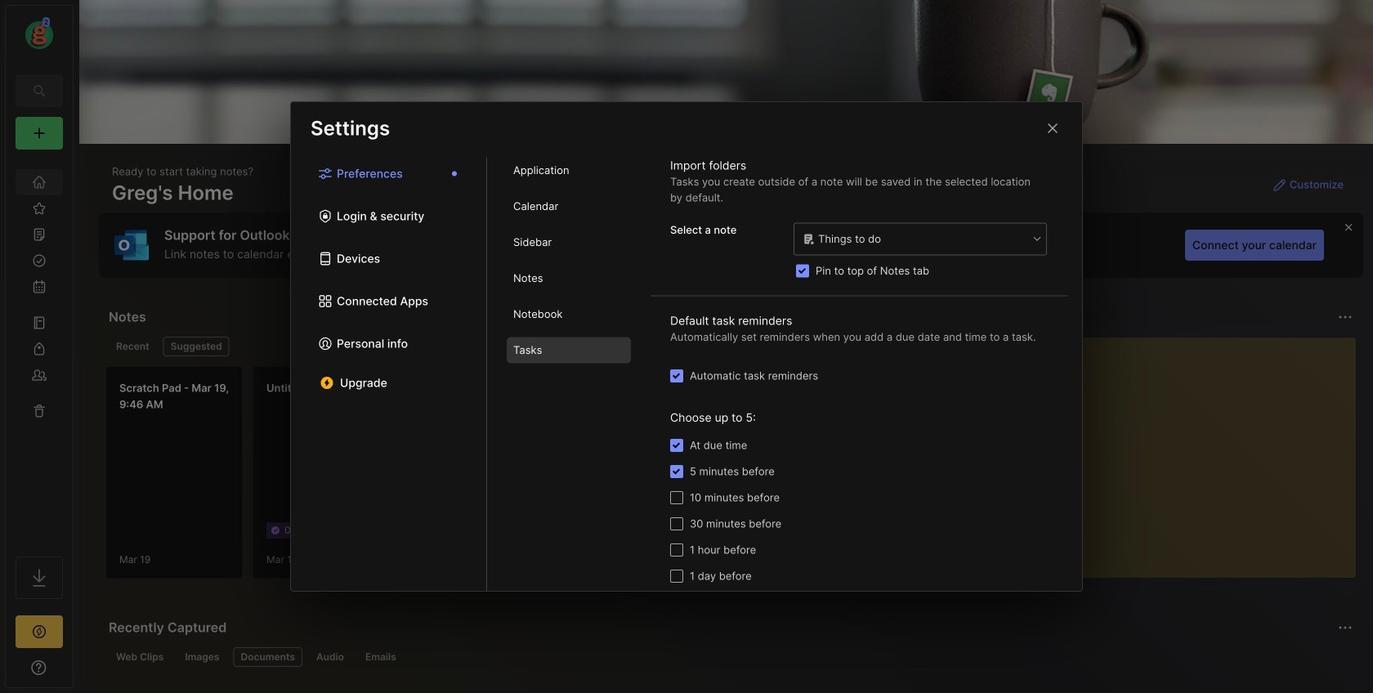 Task type: locate. For each thing, give the bounding box(es) containing it.
edit search image
[[29, 81, 49, 101]]

Start writing… text field
[[967, 338, 1356, 565]]

upgrade image
[[29, 622, 49, 642]]

None checkbox
[[670, 370, 684, 383], [670, 518, 684, 531], [670, 570, 684, 583], [670, 370, 684, 383], [670, 518, 684, 531], [670, 570, 684, 583]]

tree inside main element
[[6, 159, 73, 542]]

row group
[[105, 366, 1374, 589]]

tree
[[6, 159, 73, 542]]

tab
[[507, 157, 631, 184], [507, 193, 631, 220], [507, 229, 631, 255], [507, 265, 631, 291], [507, 301, 631, 327], [109, 337, 157, 356], [163, 337, 230, 356], [507, 337, 631, 363], [109, 648, 171, 667], [178, 648, 227, 667], [233, 648, 302, 667], [309, 648, 352, 667], [358, 648, 404, 667]]

tab list
[[291, 157, 487, 591], [487, 157, 651, 591], [109, 337, 927, 356], [109, 648, 1351, 667]]

Default task note field
[[793, 222, 1048, 256]]

None checkbox
[[796, 264, 809, 278], [670, 439, 684, 452], [670, 465, 684, 478], [670, 491, 684, 504], [670, 544, 684, 557], [796, 264, 809, 278], [670, 439, 684, 452], [670, 465, 684, 478], [670, 491, 684, 504], [670, 544, 684, 557]]



Task type: describe. For each thing, give the bounding box(es) containing it.
close image
[[1043, 119, 1063, 138]]

home image
[[31, 174, 47, 190]]

main element
[[0, 0, 78, 693]]



Task type: vqa. For each thing, say whether or not it's contained in the screenshot.
on
no



